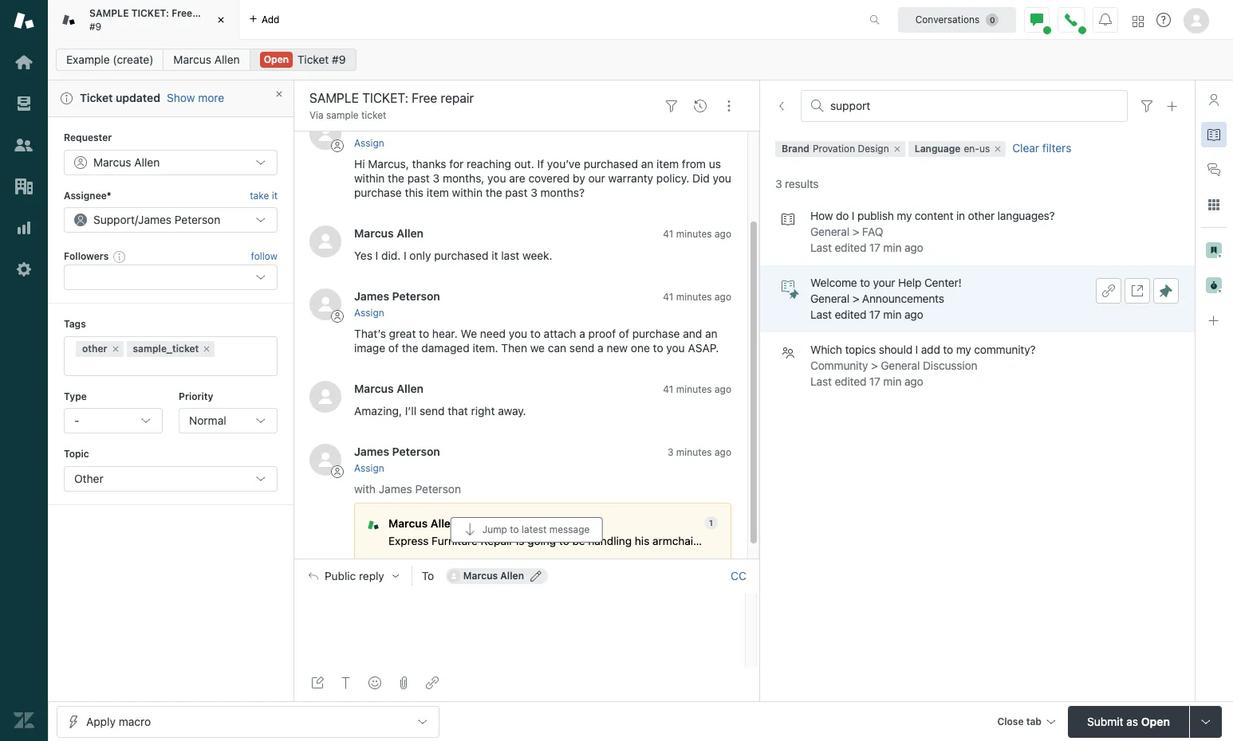 Task type: describe. For each thing, give the bounding box(es) containing it.
ago inside ‭general‬ > ‭announcements‬ last edited 17 min ago
[[904, 308, 923, 322]]

via sample ticket
[[309, 109, 386, 121]]

our
[[588, 171, 605, 185]]

‭general‬ inside "‭how do i publish my content in other languages?‬ ‭general‬ > ‭faq‬ last edited 17 min ago"
[[810, 225, 850, 239]]

0 vertical spatial of
[[619, 327, 629, 341]]

(create)
[[113, 53, 153, 66]]

in
[[956, 209, 965, 223]]

add attachment image
[[397, 677, 410, 690]]

jump to latest message button
[[450, 518, 602, 543]]

provation
[[813, 143, 855, 155]]

you right did
[[713, 171, 731, 185]]

message
[[549, 524, 590, 536]]

avatar image for 3rd "james peterson" link from the top
[[309, 444, 341, 476]]

sample ticket: free repair #9
[[89, 7, 223, 32]]

add button
[[239, 0, 289, 39]]

3 results
[[775, 177, 819, 191]]

back image
[[775, 100, 788, 112]]

0 vertical spatial a
[[579, 327, 585, 341]]

3 assign from the top
[[354, 463, 384, 475]]

close tab button
[[990, 706, 1062, 741]]

are
[[509, 171, 525, 185]]

edited for topics
[[835, 375, 866, 389]]

james right 'with'
[[379, 483, 412, 496]]

reaching
[[467, 157, 511, 170]]

41 for attach
[[663, 291, 673, 303]]

last inside ‭general‬ > ‭announcements‬ last edited 17 min ago
[[810, 308, 832, 322]]

41 for week.
[[663, 228, 673, 240]]

attach
[[544, 327, 576, 341]]

your
[[873, 276, 895, 290]]

james for that's's assign button
[[354, 289, 389, 303]]

displays possible ticket submission types image
[[1200, 716, 1212, 729]]

other inside "‭how do i publish my content in other languages?‬ ‭general‬ > ‭faq‬ last edited 17 min ago"
[[968, 209, 995, 223]]

ticket
[[361, 109, 386, 121]]

thanks
[[412, 157, 446, 170]]

hear.
[[432, 327, 458, 341]]

clear filters link
[[1009, 141, 1075, 157]]

proof
[[588, 327, 616, 341]]

james peterson assign for marcus,
[[354, 119, 440, 149]]

button displays agent's chat status as online. image
[[1030, 13, 1043, 26]]

you up then
[[509, 327, 527, 341]]

‭welcome
[[810, 276, 857, 290]]

close image
[[213, 12, 229, 28]]

purchase inside 'that's great to hear. we need you to attach a proof of purchase and an image of the damaged item. then we can send a new one to you asap.'
[[632, 327, 680, 341]]

marcus up 'yes'
[[354, 226, 394, 240]]

3 41 minutes ago from the top
[[663, 384, 731, 396]]

purchased inside hi marcus, thanks for reaching out. if you've purchased an item from us within the past 3 months, you are covered by our warranty policy. did you purchase this item within the past 3 months?
[[584, 157, 638, 170]]

tab
[[1026, 716, 1042, 728]]

i'll
[[405, 404, 416, 418]]

i right did.
[[404, 249, 406, 262]]

avatar image for marcus,'s "james peterson" link
[[309, 118, 341, 150]]

views image
[[14, 93, 34, 114]]

3 41 from the top
[[663, 384, 673, 396]]

copy link to conversation image
[[1102, 285, 1115, 298]]

public
[[325, 570, 356, 583]]

we
[[461, 327, 477, 341]]

from
[[682, 157, 706, 170]]

4 minutes from the top
[[676, 384, 712, 396]]

james inside "assignee*" element
[[138, 213, 172, 227]]

customers image
[[14, 135, 34, 156]]

followers
[[64, 250, 109, 262]]

open in help center image
[[1131, 285, 1144, 298]]

to up we
[[530, 327, 541, 341]]

free
[[172, 7, 192, 19]]

yes
[[354, 249, 372, 262]]

marcus up amazing, at the left bottom of page
[[354, 382, 394, 396]]

for
[[449, 157, 464, 170]]

edited for do
[[835, 241, 866, 255]]

marcus inside secondary element
[[173, 53, 211, 66]]

as
[[1126, 715, 1138, 729]]

min for i
[[883, 375, 902, 389]]

this
[[405, 186, 424, 199]]

admin image
[[14, 259, 34, 280]]

to left your
[[860, 276, 870, 290]]

my inside "‭how do i publish my content in other languages?‬ ‭general‬ > ‭faq‬ last edited 17 min ago"
[[897, 209, 912, 223]]

marcus allen's repair ticket
[[388, 518, 539, 531]]

ticket updated show more
[[80, 91, 224, 105]]

submit as open
[[1087, 715, 1170, 729]]

james for 3rd assign button from the top
[[354, 445, 389, 459]]

1 vertical spatial the
[[486, 186, 502, 199]]

0 vertical spatial past
[[407, 171, 430, 185]]

allen inside requester element
[[134, 155, 160, 169]]

‭faq‬
[[862, 225, 883, 239]]

minutes for purchased
[[676, 121, 712, 133]]

it inside take it 'button'
[[272, 190, 278, 202]]

peterson inside "assignee*" element
[[175, 213, 220, 227]]

‭general‬ inside ‭general‬ > ‭announcements‬ last edited 17 min ago
[[810, 292, 850, 306]]

design
[[858, 143, 889, 155]]

tabs tab list
[[48, 0, 853, 40]]

42
[[662, 121, 673, 133]]

macro
[[119, 715, 151, 729]]

marcus allen up amazing, at the left bottom of page
[[354, 382, 424, 396]]

#9 inside secondary element
[[332, 53, 346, 66]]

marcus down with james peterson
[[388, 518, 428, 531]]

need
[[480, 327, 506, 341]]

do
[[836, 209, 849, 223]]

41 minutes ago text field for amazing, i'll send that right away.
[[663, 384, 731, 396]]

close ticket collision notification image
[[274, 89, 284, 99]]

i inside "‭how do i publish my content in other languages?‬ ‭general‬ > ‭faq‬ last edited 17 min ago"
[[852, 209, 854, 223]]

support
[[93, 213, 135, 227]]

show
[[167, 91, 195, 105]]

ticket for ticket updated show more
[[80, 91, 113, 104]]

41 minutes ago for attach
[[663, 291, 731, 303]]

knowledge image
[[1208, 128, 1220, 141]]

submit
[[1087, 715, 1123, 729]]

assign button for hi
[[354, 136, 384, 150]]

‭welcome to your help center!‬
[[810, 276, 962, 290]]

info on adding followers image
[[113, 251, 126, 263]]

language en-us
[[915, 143, 990, 155]]

send inside 'that's great to hear. we need you to attach a proof of purchase and an image of the damaged item. then we can send a new one to you asap.'
[[569, 341, 595, 355]]

get started image
[[14, 52, 34, 73]]

42 minutes ago text field
[[662, 121, 731, 133]]

the inside 'that's great to hear. we need you to attach a proof of purchase and an image of the damaged item. then we can send a new one to you asap.'
[[402, 341, 418, 355]]

marcus allen down hide composer image
[[463, 570, 524, 582]]

that's great to hear. we need you to attach a proof of purchase and an image of the damaged item. then we can send a new one to you asap.
[[354, 327, 721, 355]]

marcus allen link for amazing,
[[354, 382, 424, 396]]

1 horizontal spatial within
[[452, 186, 483, 199]]

zendesk products image
[[1133, 16, 1144, 27]]

alert containing ticket updated
[[48, 81, 294, 117]]

ticket:
[[131, 7, 169, 19]]

help
[[898, 276, 921, 290]]

did
[[692, 171, 710, 185]]

insert emojis image
[[368, 677, 381, 690]]

type
[[64, 391, 87, 403]]

zendesk image
[[14, 711, 34, 731]]

content
[[915, 209, 953, 223]]

example (create)
[[66, 53, 153, 66]]

requester
[[64, 132, 112, 144]]

did.
[[381, 249, 401, 262]]

show more button
[[167, 91, 224, 105]]

close tab
[[997, 716, 1042, 728]]

‭general‬ > ‭announcements‬ last edited 17 min ago
[[810, 292, 944, 322]]

asap.
[[688, 341, 719, 355]]

latest
[[522, 524, 547, 536]]

center!‬
[[924, 276, 962, 290]]

community?‬
[[974, 343, 1036, 357]]

> inside "‭how do i publish my content in other languages?‬ ‭general‬ > ‭faq‬ last edited 17 min ago"
[[852, 225, 859, 239]]

1 horizontal spatial past
[[505, 186, 528, 199]]

to left hear.
[[419, 327, 429, 341]]

1 horizontal spatial item
[[656, 157, 679, 170]]

take
[[250, 190, 269, 202]]

peterson up the allen's
[[415, 483, 461, 496]]

purchase inside hi marcus, thanks for reaching out. if you've purchased an item from us within the past 3 months, you are covered by our warranty policy. did you purchase this item within the past 3 months?
[[354, 186, 402, 199]]

months,
[[443, 171, 484, 185]]

close
[[997, 716, 1024, 728]]

hi marcus, thanks for reaching out. if you've purchased an item from us within the past 3 months, you are covered by our warranty policy. did you purchase this item within the past 3 months?
[[354, 157, 734, 199]]

apps image
[[1208, 199, 1220, 211]]

example (create) button
[[56, 49, 164, 71]]

0 horizontal spatial within
[[354, 171, 385, 185]]

assignee* element
[[64, 207, 278, 233]]

great
[[389, 327, 416, 341]]

2 avatar image from the top
[[309, 225, 341, 257]]

marcus allen link for yes
[[354, 226, 424, 240]]

warranty
[[608, 171, 653, 185]]

avatar image for "james peterson" link associated with great
[[309, 288, 341, 320]]

create or request article image
[[1166, 100, 1179, 112]]

1 vertical spatial a
[[598, 341, 604, 355]]

my inside ‭which topics should i add to my community?‬ community > general discussion last edited 17 min ago
[[956, 343, 971, 357]]

peterson for that's's assign button
[[392, 289, 440, 303]]

follow button
[[251, 250, 278, 264]]

apply
[[86, 715, 116, 729]]

ticket actions image
[[723, 99, 735, 112]]

james peterson link for marcus,
[[354, 119, 440, 133]]

#9 inside sample ticket: free repair #9
[[89, 20, 101, 32]]

1 horizontal spatial filter image
[[1141, 100, 1153, 112]]

min for publish
[[883, 241, 902, 255]]

take it
[[250, 190, 278, 202]]

one
[[631, 341, 650, 355]]

damaged
[[421, 341, 470, 355]]

allen's
[[430, 518, 467, 531]]

-
[[74, 414, 79, 428]]

publish
[[857, 209, 894, 223]]



Task type: vqa. For each thing, say whether or not it's contained in the screenshot.
the hi
yes



Task type: locate. For each thing, give the bounding box(es) containing it.
brand
[[782, 143, 810, 155]]

remove image right design
[[892, 145, 902, 154]]

remove image for topmost remove image
[[892, 145, 902, 154]]

1 vertical spatial 41 minutes ago text field
[[663, 384, 731, 396]]

assign button up hi
[[354, 136, 384, 150]]

1 41 minutes ago text field from the top
[[663, 228, 731, 240]]

17 inside ‭which topics should i add to my community?‬ community > general discussion last edited 17 min ago
[[869, 375, 880, 389]]

unpin from ticket image
[[1160, 285, 1172, 298]]

0 vertical spatial us
[[979, 143, 990, 155]]

3 avatar image from the top
[[309, 288, 341, 320]]

remove image left sample_ticket
[[110, 344, 120, 354]]

ticket up via
[[297, 53, 329, 66]]

my right the publish
[[897, 209, 912, 223]]

1 vertical spatial open
[[1141, 715, 1170, 729]]

by
[[573, 171, 585, 185]]

edited down ‭welcome
[[835, 308, 866, 322]]

1 last from the top
[[810, 241, 832, 255]]

james peterson link for great
[[354, 289, 440, 303]]

last for ‭how do i publish my content in other languages?‬ ‭general‬ > ‭faq‬ last edited 17 min ago
[[810, 241, 832, 255]]

assign up 'that's' at the top left of page
[[354, 307, 384, 319]]

1 minutes from the top
[[676, 121, 712, 133]]

add right close image on the left of page
[[262, 13, 280, 25]]

3 minutes ago
[[667, 447, 731, 459]]

3 james peterson link from the top
[[354, 445, 440, 459]]

then
[[501, 341, 527, 355]]

marcus allen up more
[[173, 53, 240, 66]]

last for ‭which topics should i add to my community?‬ community > general discussion last edited 17 min ago
[[810, 375, 832, 389]]

ticket
[[297, 53, 329, 66], [80, 91, 113, 104], [507, 518, 539, 531]]

0 vertical spatial purchased
[[584, 157, 638, 170]]

41 minutes ago text field
[[663, 291, 731, 303]]

1 vertical spatial #9
[[332, 53, 346, 66]]

that's
[[354, 327, 386, 341]]

more
[[198, 91, 224, 105]]

3 minutes ago text field
[[667, 447, 731, 459]]

1 horizontal spatial open
[[1141, 715, 1170, 729]]

2 41 minutes ago from the top
[[663, 291, 731, 303]]

0 vertical spatial 41 minutes ago
[[663, 228, 731, 240]]

17 for i
[[869, 241, 880, 255]]

‭general‬ down ‭welcome
[[810, 292, 850, 306]]

james right support on the top
[[138, 213, 172, 227]]

requester element
[[64, 150, 278, 175]]

other
[[74, 472, 103, 485]]

languages?‬
[[998, 209, 1055, 223]]

1 horizontal spatial purchase
[[632, 327, 680, 341]]

‭general‬
[[810, 225, 850, 239], [810, 292, 850, 306]]

0 vertical spatial item
[[656, 157, 679, 170]]

0 vertical spatial an
[[641, 157, 653, 170]]

assign
[[354, 137, 384, 149], [354, 307, 384, 319], [354, 463, 384, 475]]

secondary element
[[48, 44, 1233, 76]]

ago inside "‭how do i publish my content in other languages?‬ ‭general‬ > ‭faq‬ last edited 17 min ago"
[[904, 241, 923, 255]]

> inside ‭general‬ > ‭announcements‬ last edited 17 min ago
[[852, 292, 859, 306]]

2 edited from the top
[[835, 308, 866, 322]]

conversations button
[[898, 7, 1016, 32]]

james up 'with'
[[354, 445, 389, 459]]

filter image left create or request article icon
[[1141, 100, 1153, 112]]

priority
[[179, 391, 213, 403]]

3 james peterson assign from the top
[[354, 445, 440, 475]]

format text image
[[340, 677, 353, 690]]

only
[[410, 249, 431, 262]]

marcus right marcus.allen@example.com icon
[[463, 570, 498, 582]]

3 17 from the top
[[869, 375, 880, 389]]

0 vertical spatial #9
[[89, 20, 101, 32]]

min up ‭welcome to your help center!‬
[[883, 241, 902, 255]]

with james peterson
[[354, 483, 461, 496]]

a
[[579, 327, 585, 341], [598, 341, 604, 355]]

hi
[[354, 157, 365, 170]]

1 vertical spatial within
[[452, 186, 483, 199]]

time tracking image
[[1206, 278, 1222, 294]]

peterson for assign button corresponding to hi
[[392, 119, 440, 133]]

the
[[388, 171, 404, 185], [486, 186, 502, 199], [402, 341, 418, 355]]

assign for that's
[[354, 307, 384, 319]]

minutes down "events" icon
[[676, 121, 712, 133]]

marcus allen link up more
[[163, 49, 250, 71]]

ticket #9
[[297, 53, 346, 66]]

edited down community
[[835, 375, 866, 389]]

> inside ‭which topics should i add to my community?‬ community > general discussion last edited 17 min ago
[[871, 359, 878, 373]]

past up this
[[407, 171, 430, 185]]

james peterson assign up with james peterson
[[354, 445, 440, 475]]

1 vertical spatial 17
[[869, 308, 880, 322]]

take it button
[[250, 188, 278, 204]]

within down hi
[[354, 171, 385, 185]]

‭which topics should i add to my community?‬ community > general discussion last edited 17 min ago
[[810, 343, 1036, 389]]

assign button up 'that's' at the top left of page
[[354, 306, 384, 321]]

1 horizontal spatial it
[[491, 249, 498, 262]]

allen up i'll at the left of the page
[[397, 382, 424, 396]]

1 vertical spatial item
[[427, 186, 449, 199]]

1 vertical spatial 41 minutes ago
[[663, 291, 731, 303]]

ticket inside secondary element
[[297, 53, 329, 66]]

1 avatar image from the top
[[309, 118, 341, 150]]

add
[[262, 13, 280, 25], [921, 343, 940, 357]]

1 41 from the top
[[663, 228, 673, 240]]

minutes
[[676, 121, 712, 133], [676, 228, 712, 240], [676, 291, 712, 303], [676, 384, 712, 396], [676, 447, 712, 459]]

brand provation design
[[782, 143, 889, 155]]

1 horizontal spatial my
[[956, 343, 971, 357]]

an inside hi marcus, thanks for reaching out. if you've purchased an item from us within the past 3 months, you are covered by our warranty policy. did you purchase this item within the past 3 months?
[[641, 157, 653, 170]]

None field
[[830, 99, 1117, 113]]

0 horizontal spatial an
[[641, 157, 653, 170]]

tab
[[48, 0, 239, 40]]

2 17 from the top
[[869, 308, 880, 322]]

2 james peterson link from the top
[[354, 289, 440, 303]]

1 assign button from the top
[[354, 136, 384, 150]]

clear filters
[[1012, 141, 1071, 155]]

item right this
[[427, 186, 449, 199]]

conversationlabel log
[[294, 106, 759, 575]]

1 vertical spatial assign button
[[354, 306, 384, 321]]

of down great
[[388, 341, 399, 355]]

yes i did. i only purchased it last week.
[[354, 249, 552, 262]]

Subject field
[[306, 89, 654, 108]]

remove image
[[993, 145, 1003, 154], [202, 344, 212, 354]]

additional actions image
[[636, 120, 649, 133]]

discussion
[[923, 359, 977, 373]]

2 41 from the top
[[663, 291, 673, 303]]

1 horizontal spatial ticket
[[297, 53, 329, 66]]

week.
[[522, 249, 552, 262]]

0 vertical spatial last
[[810, 241, 832, 255]]

1 horizontal spatial remove image
[[892, 145, 902, 154]]

send right i'll at the left of the page
[[419, 404, 445, 418]]

james for assign button corresponding to hi
[[354, 119, 389, 133]]

1 vertical spatial of
[[388, 341, 399, 355]]

0 horizontal spatial #9
[[89, 20, 101, 32]]

marcus
[[173, 53, 211, 66], [93, 155, 131, 169], [354, 226, 394, 240], [354, 382, 394, 396], [388, 518, 428, 531], [463, 570, 498, 582]]

‭how
[[810, 209, 833, 223]]

main element
[[0, 0, 48, 742]]

#9
[[89, 20, 101, 32], [332, 53, 346, 66]]

1 vertical spatial marcus allen link
[[354, 226, 424, 240]]

2 last from the top
[[810, 308, 832, 322]]

2 min from the top
[[883, 308, 902, 322]]

support / james peterson
[[93, 213, 220, 227]]

to
[[860, 276, 870, 290], [419, 327, 429, 341], [530, 327, 541, 341], [653, 341, 663, 355], [943, 343, 953, 357], [510, 524, 519, 536]]

filter image
[[665, 99, 678, 112], [1141, 100, 1153, 112]]

1 vertical spatial assign
[[354, 307, 384, 319]]

jump
[[482, 524, 507, 536]]

0 vertical spatial james peterson link
[[354, 119, 440, 133]]

purchased right only
[[434, 249, 488, 262]]

min inside "‭how do i publish my content in other languages?‬ ‭general‬ > ‭faq‬ last edited 17 min ago"
[[883, 241, 902, 255]]

it right take
[[272, 190, 278, 202]]

you down reaching
[[487, 171, 506, 185]]

1 horizontal spatial purchased
[[584, 157, 638, 170]]

past
[[407, 171, 430, 185], [505, 186, 528, 199]]

1 assign from the top
[[354, 137, 384, 149]]

0 vertical spatial the
[[388, 171, 404, 185]]

bookmarks image
[[1206, 242, 1222, 258]]

minutes down did
[[676, 228, 712, 240]]

1 vertical spatial my
[[956, 343, 971, 357]]

ticket inside ticket updated show more
[[80, 91, 113, 104]]

send down proof
[[569, 341, 595, 355]]

ticket inside conversationlabel log
[[507, 518, 539, 531]]

0 horizontal spatial add
[[262, 13, 280, 25]]

1 17 from the top
[[869, 241, 880, 255]]

5 minutes from the top
[[676, 447, 712, 459]]

james up hi
[[354, 119, 389, 133]]

2 vertical spatial james peterson assign
[[354, 445, 440, 475]]

1 vertical spatial an
[[705, 327, 718, 341]]

customer context image
[[1208, 93, 1220, 106]]

2 minutes from the top
[[676, 228, 712, 240]]

0 vertical spatial james peterson assign
[[354, 119, 440, 149]]

17 for should
[[869, 375, 880, 389]]

‭announcements‬
[[862, 292, 944, 306]]

2 ‭general‬ from the top
[[810, 292, 850, 306]]

within down the months,
[[452, 186, 483, 199]]

1 min from the top
[[883, 241, 902, 255]]

avatar image
[[309, 118, 341, 150], [309, 225, 341, 257], [309, 288, 341, 320], [309, 381, 341, 413], [309, 444, 341, 476]]

i right the should
[[915, 343, 918, 357]]

2 vertical spatial the
[[402, 341, 418, 355]]

1 vertical spatial send
[[419, 404, 445, 418]]

2 vertical spatial last
[[810, 375, 832, 389]]

policy.
[[656, 171, 689, 185]]

0 vertical spatial 17
[[869, 241, 880, 255]]

0 horizontal spatial item
[[427, 186, 449, 199]]

2 vertical spatial 41 minutes ago
[[663, 384, 731, 396]]

james peterson assign for great
[[354, 289, 440, 319]]

1 horizontal spatial send
[[569, 341, 595, 355]]

1 ‭general‬ from the top
[[810, 225, 850, 239]]

min
[[883, 241, 902, 255], [883, 308, 902, 322], [883, 375, 902, 389]]

ago inside ‭which topics should i add to my community?‬ community > general discussion last edited 17 min ago
[[904, 375, 923, 389]]

1 horizontal spatial us
[[979, 143, 990, 155]]

add inside ‭which topics should i add to my community?‬ community > general discussion last edited 17 min ago
[[921, 343, 940, 357]]

2 assign button from the top
[[354, 306, 384, 321]]

minutes up and on the right
[[676, 291, 712, 303]]

cc button
[[731, 570, 747, 584]]

en-
[[964, 143, 979, 155]]

other right in
[[968, 209, 995, 223]]

ticket up hide composer image
[[507, 518, 539, 531]]

2 vertical spatial assign
[[354, 463, 384, 475]]

17 inside ‭general‬ > ‭announcements‬ last edited 17 min ago
[[869, 308, 880, 322]]

0 horizontal spatial remove image
[[110, 344, 120, 354]]

last inside "‭how do i publish my content in other languages?‬ ‭general‬ > ‭faq‬ last edited 17 min ago"
[[810, 241, 832, 255]]

last down ‭welcome
[[810, 308, 832, 322]]

41 minutes ago down did
[[663, 228, 731, 240]]

peterson for 3rd assign button from the top
[[392, 445, 440, 459]]

to inside ‭which topics should i add to my community?‬ community > general discussion last edited 17 min ago
[[943, 343, 953, 357]]

i inside ‭which topics should i add to my community?‬ community > general discussion last edited 17 min ago
[[915, 343, 918, 357]]

marcus inside requester element
[[93, 155, 131, 169]]

alert
[[48, 81, 294, 117]]

allen up only
[[397, 226, 424, 240]]

1 horizontal spatial other
[[968, 209, 995, 223]]

zendesk support image
[[14, 10, 34, 31]]

ticket for ticket #9
[[297, 53, 329, 66]]

2 41 minutes ago text field from the top
[[663, 384, 731, 396]]

an
[[641, 157, 653, 170], [705, 327, 718, 341]]

1 horizontal spatial of
[[619, 327, 629, 341]]

> left ‭faq‬ on the top right of page
[[852, 225, 859, 239]]

41 minutes ago up and on the right
[[663, 291, 731, 303]]

‭general‬ down ‭how
[[810, 225, 850, 239]]

last
[[501, 249, 519, 262]]

assign for hi
[[354, 137, 384, 149]]

assign up 'with'
[[354, 463, 384, 475]]

topic
[[64, 448, 89, 460]]

0 horizontal spatial us
[[709, 157, 721, 170]]

3
[[433, 171, 440, 185], [775, 177, 782, 191], [531, 186, 537, 199], [667, 447, 673, 459]]

> down ‭welcome
[[852, 292, 859, 306]]

allen down close image on the left of page
[[214, 53, 240, 66]]

42 minutes ago
[[662, 121, 731, 133]]

allen up support / james peterson
[[134, 155, 160, 169]]

marcus,
[[368, 157, 409, 170]]

0 vertical spatial 41 minutes ago text field
[[663, 228, 731, 240]]

marcus allen inside secondary element
[[173, 53, 240, 66]]

to inside button
[[510, 524, 519, 536]]

41 minutes ago text field for yes i did. i only purchased it last week.
[[663, 228, 731, 240]]

1 vertical spatial james peterson assign
[[354, 289, 440, 319]]

0 vertical spatial min
[[883, 241, 902, 255]]

draft mode image
[[311, 677, 324, 690]]

17 inside "‭how do i publish my content in other languages?‬ ‭general‬ > ‭faq‬ last edited 17 min ago"
[[869, 241, 880, 255]]

marcus up show more button
[[173, 53, 211, 66]]

add up discussion
[[921, 343, 940, 357]]

minutes down asap.
[[676, 384, 712, 396]]

send
[[569, 341, 595, 355], [419, 404, 445, 418]]

5 avatar image from the top
[[309, 444, 341, 476]]

purchase
[[354, 186, 402, 199], [632, 327, 680, 341]]

topic element
[[64, 466, 278, 492]]

0 vertical spatial assign button
[[354, 136, 384, 150]]

minutes for week.
[[676, 228, 712, 240]]

marcus allen link inside secondary element
[[163, 49, 250, 71]]

marcus down requester
[[93, 155, 131, 169]]

2 vertical spatial min
[[883, 375, 902, 389]]

an inside 'that's great to hear. we need you to attach a proof of purchase and an image of the damaged item. then we can send a new one to you asap.'
[[705, 327, 718, 341]]

41 minutes ago text field down did
[[663, 228, 731, 240]]

last down community
[[810, 375, 832, 389]]

0 horizontal spatial filter image
[[665, 99, 678, 112]]

3 assign button from the top
[[354, 462, 384, 476]]

‭how do i publish my content in other languages?‬ ‭general‬ > ‭faq‬ last edited 17 min ago
[[810, 209, 1055, 255]]

marcus allen up did.
[[354, 226, 424, 240]]

open inside secondary element
[[264, 53, 289, 65]]

james up 'that's' at the top left of page
[[354, 289, 389, 303]]

a left proof
[[579, 327, 585, 341]]

2 vertical spatial james peterson link
[[354, 445, 440, 459]]

17 down ‭faq‬ on the top right of page
[[869, 241, 880, 255]]

1 vertical spatial min
[[883, 308, 902, 322]]

1
[[709, 519, 713, 528]]

notifications image
[[1099, 13, 1112, 26]]

organizations image
[[14, 176, 34, 197]]

/
[[135, 213, 138, 227]]

filter image up the '42'
[[665, 99, 678, 112]]

1 vertical spatial other
[[82, 343, 107, 355]]

edit user image
[[530, 571, 542, 582]]

language
[[915, 143, 961, 155]]

0 vertical spatial open
[[264, 53, 289, 65]]

4 avatar image from the top
[[309, 381, 341, 413]]

edited inside ‭which topics should i add to my community?‬ community > general discussion last edited 17 min ago
[[835, 375, 866, 389]]

1 james peterson assign from the top
[[354, 119, 440, 149]]

to right "one"
[[653, 341, 663, 355]]

right
[[471, 404, 495, 418]]

0 horizontal spatial open
[[264, 53, 289, 65]]

filters
[[1042, 141, 1071, 155]]

us inside hi marcus, thanks for reaching out. if you've purchased an item from us within the past 3 months, you are covered by our warranty policy. did you purchase this item within the past 3 months?
[[709, 157, 721, 170]]

marcus allen link up amazing, at the left bottom of page
[[354, 382, 424, 396]]

0 vertical spatial it
[[272, 190, 278, 202]]

0 vertical spatial send
[[569, 341, 595, 355]]

17 down topics
[[869, 375, 880, 389]]

peterson up with james peterson
[[392, 445, 440, 459]]

0 horizontal spatial other
[[82, 343, 107, 355]]

james peterson link up great
[[354, 289, 440, 303]]

1 vertical spatial us
[[709, 157, 721, 170]]

it left last
[[491, 249, 498, 262]]

1 vertical spatial james peterson link
[[354, 289, 440, 303]]

0 vertical spatial assign
[[354, 137, 384, 149]]

assign up hi
[[354, 137, 384, 149]]

last inside ‭which topics should i add to my community?‬ community > general discussion last edited 17 min ago
[[810, 375, 832, 389]]

months?
[[540, 186, 585, 199]]

example
[[66, 53, 110, 66]]

0 horizontal spatial send
[[419, 404, 445, 418]]

reporting image
[[14, 218, 34, 238]]

community
[[810, 359, 868, 373]]

0 horizontal spatial of
[[388, 341, 399, 355]]

1 vertical spatial 41
[[663, 291, 673, 303]]

get help image
[[1156, 13, 1171, 27]]

#9 down sample on the top left of page
[[89, 20, 101, 32]]

2 vertical spatial 17
[[869, 375, 880, 389]]

allen inside secondary element
[[214, 53, 240, 66]]

0 horizontal spatial my
[[897, 209, 912, 223]]

1 horizontal spatial #9
[[332, 53, 346, 66]]

1 vertical spatial purchased
[[434, 249, 488, 262]]

i right 'yes'
[[375, 249, 378, 262]]

0 vertical spatial within
[[354, 171, 385, 185]]

public reply button
[[294, 560, 411, 593]]

remove image right sample_ticket
[[202, 344, 212, 354]]

1 vertical spatial >
[[852, 292, 859, 306]]

edited down ‭faq‬ on the top right of page
[[835, 241, 866, 255]]

events image
[[694, 99, 707, 112]]

1 vertical spatial ticket
[[80, 91, 113, 104]]

1 vertical spatial add
[[921, 343, 940, 357]]

min down general
[[883, 375, 902, 389]]

minutes for attach
[[676, 291, 712, 303]]

ticket down example
[[80, 91, 113, 104]]

jump to latest message
[[482, 524, 590, 536]]

0 horizontal spatial remove image
[[202, 344, 212, 354]]

add link (cmd k) image
[[426, 677, 439, 690]]

past down are
[[505, 186, 528, 199]]

an up warranty
[[641, 157, 653, 170]]

2 vertical spatial marcus allen link
[[354, 382, 424, 396]]

james peterson assign up great
[[354, 289, 440, 319]]

open right as in the bottom right of the page
[[1141, 715, 1170, 729]]

general
[[881, 359, 920, 373]]

2 horizontal spatial ticket
[[507, 518, 539, 531]]

other down tags
[[82, 343, 107, 355]]

marcus.allen@example.com image
[[447, 570, 460, 583]]

allen down hide composer image
[[500, 570, 524, 582]]

1 edited from the top
[[835, 241, 866, 255]]

assign button for that's
[[354, 306, 384, 321]]

0 horizontal spatial purchased
[[434, 249, 488, 262]]

2 james peterson assign from the top
[[354, 289, 440, 319]]

3 minutes from the top
[[676, 291, 712, 303]]

1 horizontal spatial an
[[705, 327, 718, 341]]

item.
[[473, 341, 498, 355]]

hide composer image
[[520, 553, 533, 566]]

peterson up thanks
[[392, 119, 440, 133]]

1 41 minutes ago from the top
[[663, 228, 731, 240]]

2 vertical spatial 41
[[663, 384, 673, 396]]

via
[[309, 109, 324, 121]]

with
[[354, 483, 376, 496]]

tab containing sample ticket: free repair
[[48, 0, 239, 40]]

clear
[[1012, 141, 1039, 155]]

0 vertical spatial remove image
[[993, 145, 1003, 154]]

amazing,
[[354, 404, 402, 418]]

41
[[663, 228, 673, 240], [663, 291, 673, 303], [663, 384, 673, 396]]

1 horizontal spatial add
[[921, 343, 940, 357]]

edited inside "‭how do i publish my content in other languages?‬ ‭general‬ > ‭faq‬ last edited 17 min ago"
[[835, 241, 866, 255]]

purchase down marcus,
[[354, 186, 402, 199]]

0 horizontal spatial a
[[579, 327, 585, 341]]

1 james peterson link from the top
[[354, 119, 440, 133]]

min inside ‭general‬ > ‭announcements‬ last edited 17 min ago
[[883, 308, 902, 322]]

3 edited from the top
[[835, 375, 866, 389]]

1 vertical spatial last
[[810, 308, 832, 322]]

2 assign from the top
[[354, 307, 384, 319]]

the down great
[[402, 341, 418, 355]]

minutes up 1
[[676, 447, 712, 459]]

0 vertical spatial other
[[968, 209, 995, 223]]

41 minutes ago text field
[[663, 228, 731, 240], [663, 384, 731, 396]]

james peterson link up marcus,
[[354, 119, 440, 133]]

1 horizontal spatial remove image
[[993, 145, 1003, 154]]

3 last from the top
[[810, 375, 832, 389]]

min inside ‭which topics should i add to my community?‬ community > general discussion last edited 17 min ago
[[883, 375, 902, 389]]

ago
[[715, 121, 731, 133], [715, 228, 731, 240], [904, 241, 923, 255], [715, 291, 731, 303], [904, 308, 923, 322], [904, 375, 923, 389], [715, 384, 731, 396], [715, 447, 731, 459]]

repair
[[470, 518, 504, 531]]

the down reaching
[[486, 186, 502, 199]]

an up asap.
[[705, 327, 718, 341]]

assign button
[[354, 136, 384, 150], [354, 306, 384, 321], [354, 462, 384, 476]]

remove image
[[892, 145, 902, 154], [110, 344, 120, 354]]

marcus allen inside requester element
[[93, 155, 160, 169]]

it inside conversationlabel log
[[491, 249, 498, 262]]

apply macro
[[86, 715, 151, 729]]

last down ‭how
[[810, 241, 832, 255]]

0 vertical spatial add
[[262, 13, 280, 25]]

0 vertical spatial ticket
[[297, 53, 329, 66]]

you down and on the right
[[666, 341, 685, 355]]

updated
[[116, 91, 160, 104]]

followers element
[[64, 265, 278, 291]]

purchase up "one"
[[632, 327, 680, 341]]

if
[[537, 157, 544, 170]]

3 min from the top
[[883, 375, 902, 389]]

add inside dropdown button
[[262, 13, 280, 25]]

remove image for leftmost remove image
[[110, 344, 120, 354]]

peterson
[[392, 119, 440, 133], [175, 213, 220, 227], [392, 289, 440, 303], [392, 445, 440, 459], [415, 483, 461, 496]]

1 vertical spatial edited
[[835, 308, 866, 322]]

0 horizontal spatial ticket
[[80, 91, 113, 104]]

edited inside ‭general‬ > ‭announcements‬ last edited 17 min ago
[[835, 308, 866, 322]]

a down proof
[[598, 341, 604, 355]]

to right jump
[[510, 524, 519, 536]]

us left clear
[[979, 143, 990, 155]]

41 minutes ago for week.
[[663, 228, 731, 240]]

new
[[607, 341, 628, 355]]

covered
[[528, 171, 570, 185]]



